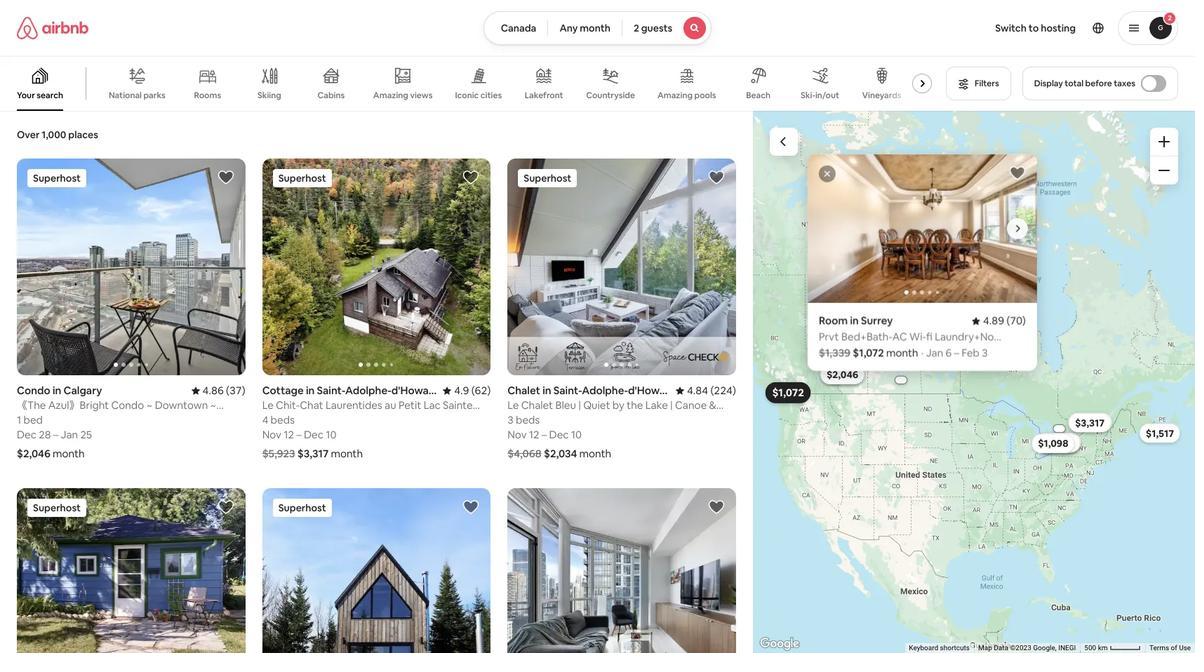 Task type: locate. For each thing, give the bounding box(es) containing it.
12
[[284, 428, 294, 442], [529, 428, 539, 442]]

0 horizontal spatial 12
[[284, 428, 294, 442]]

nov for 4
[[262, 428, 281, 442]]

$3,317
[[1075, 416, 1105, 429], [297, 447, 329, 461]]

1,000
[[42, 128, 66, 141]]

0 horizontal spatial 10
[[326, 428, 337, 442]]

10 inside "3 beds nov 12 – dec 10 $4,068 $2,034 month"
[[571, 428, 582, 442]]

inegi
[[1058, 644, 1076, 652]]

3 up $4,068
[[508, 414, 514, 427]]

0 horizontal spatial 3
[[508, 414, 514, 427]]

1 horizontal spatial $3,317
[[1075, 416, 1105, 429]]

1 horizontal spatial 2
[[1168, 13, 1172, 22]]

display total before taxes button
[[1022, 67, 1178, 100]]

group
[[0, 56, 938, 111], [808, 154, 1037, 303], [17, 159, 245, 376], [262, 159, 491, 376], [508, 159, 736, 376], [17, 489, 245, 653], [262, 489, 491, 653], [508, 489, 736, 653]]

beds inside 4 beds nov 12 – dec 10 $5,923 $3,317 month
[[271, 414, 295, 427]]

1 vertical spatial $3,317
[[297, 447, 329, 461]]

12 inside "3 beds nov 12 – dec 10 $4,068 $2,034 month"
[[529, 428, 539, 442]]

1 horizontal spatial dec
[[304, 428, 323, 442]]

$1,072 button
[[765, 382, 811, 403]]

1 vertical spatial $2,046
[[17, 447, 50, 461]]

1 horizontal spatial 12
[[529, 428, 539, 442]]

$2,034
[[1074, 416, 1106, 429], [544, 447, 577, 461]]

in right condo
[[53, 384, 61, 398]]

$3,004
[[1043, 436, 1075, 449]]

dec
[[17, 428, 36, 442], [304, 428, 323, 442], [549, 428, 569, 442]]

0 horizontal spatial jan
[[61, 428, 78, 442]]

1 nov from the left
[[262, 428, 281, 442]]

cities
[[481, 90, 502, 101]]

nov down 4
[[262, 428, 281, 442]]

keyboard
[[909, 644, 938, 652]]

0 vertical spatial jan
[[926, 346, 943, 360]]

1 horizontal spatial nov
[[508, 428, 527, 442]]

0 vertical spatial 3
[[982, 346, 988, 360]]

amazing left views
[[373, 90, 408, 101]]

0 vertical spatial $3,317
[[1075, 416, 1105, 429]]

nov inside "3 beds nov 12 – dec 10 $4,068 $2,034 month"
[[508, 428, 527, 442]]

3 inside "3 beds nov 12 – dec 10 $4,068 $2,034 month"
[[508, 414, 514, 427]]

$1,732 button
[[822, 365, 863, 384]]

rooms
[[194, 90, 221, 101]]

1 vertical spatial $1,072
[[772, 386, 804, 399]]

map data ©2023 google, inegi
[[978, 644, 1076, 652]]

calgary
[[63, 384, 102, 398]]

4.86 out of 5 average rating,  37 reviews image
[[191, 384, 245, 398]]

2 12 from the left
[[529, 428, 539, 442]]

surrey
[[861, 314, 893, 327]]

1
[[17, 414, 21, 427]]

3 dec from the left
[[549, 428, 569, 442]]

jan right ·
[[926, 346, 943, 360]]

$2,034 button
[[1068, 413, 1112, 432]]

beds up $4,068
[[516, 414, 540, 427]]

nov for 3
[[508, 428, 527, 442]]

1 horizontal spatial jan
[[926, 346, 943, 360]]

in right room
[[850, 314, 859, 327]]

2
[[1168, 13, 1172, 22], [634, 22, 639, 34]]

1 10 from the left
[[326, 428, 337, 442]]

add to wishlist image
[[1009, 164, 1026, 181]]

2 beds from the left
[[516, 414, 540, 427]]

profile element
[[729, 0, 1178, 56]]

amazing left pools
[[658, 90, 693, 101]]

$2,034 right $4,068
[[544, 447, 577, 461]]

terms
[[1150, 644, 1169, 652]]

vineyards
[[862, 90, 902, 101]]

over
[[17, 128, 40, 141]]

dec inside "3 beds nov 12 – dec 10 $4,068 $2,034 month"
[[549, 428, 569, 442]]

1 horizontal spatial 10
[[571, 428, 582, 442]]

–
[[954, 346, 959, 360], [53, 428, 58, 442], [296, 428, 302, 442], [542, 428, 547, 442]]

0 vertical spatial $2,034
[[1074, 416, 1106, 429]]

in/out
[[815, 90, 839, 101]]

1 horizontal spatial amazing
[[658, 90, 693, 101]]

group containing national parks
[[0, 56, 938, 111]]

condo in calgary
[[17, 384, 102, 398]]

before
[[1085, 78, 1112, 89]]

$1,098
[[1038, 437, 1069, 450]]

zoom out image
[[1159, 165, 1170, 176]]

1 vertical spatial 3
[[508, 414, 514, 427]]

1 vertical spatial in
[[53, 384, 61, 398]]

12 up $5,923
[[284, 428, 294, 442]]

1 horizontal spatial $2,034
[[1074, 416, 1106, 429]]

1 horizontal spatial 3
[[982, 346, 988, 360]]

– inside google map
showing 29 stays. region
[[954, 346, 959, 360]]

add to wishlist: condo in calgary image
[[217, 169, 234, 186]]

1 horizontal spatial $2,046
[[827, 368, 858, 381]]

add to wishlist: condo in toronto image
[[708, 499, 725, 516]]

in inside region
[[850, 314, 859, 327]]

iconic
[[455, 90, 479, 101]]

month
[[580, 22, 611, 34], [886, 346, 918, 360], [53, 447, 85, 461], [331, 447, 363, 461], [579, 447, 611, 461]]

$1,853
[[1044, 436, 1074, 449]]

use
[[1179, 644, 1191, 652]]

0 horizontal spatial $2,046
[[17, 447, 50, 461]]

to
[[1029, 22, 1039, 34]]

2 inside button
[[634, 22, 639, 34]]

2 button
[[1118, 11, 1178, 45]]

$3,317 inside button
[[1075, 416, 1105, 429]]

in for calgary
[[53, 384, 61, 398]]

$1,098 button
[[1032, 434, 1075, 453]]

– inside 1 bed dec 28 – jan 25 $2,046 month
[[53, 428, 58, 442]]

$2,034 inside "3 beds nov 12 – dec 10 $4,068 $2,034 month"
[[544, 447, 577, 461]]

0 vertical spatial $1,072
[[853, 346, 884, 360]]

google map
showing 29 stays. region
[[753, 111, 1195, 653]]

1 bed dec 28 – jan 25 $2,046 month
[[17, 414, 92, 461]]

taxes
[[1114, 78, 1136, 89]]

month inside 4 beds nov 12 – dec 10 $5,923 $3,317 month
[[331, 447, 363, 461]]

0 horizontal spatial $1,072
[[772, 386, 804, 399]]

0 horizontal spatial dec
[[17, 428, 36, 442]]

$2,046
[[827, 368, 858, 381], [17, 447, 50, 461]]

2 horizontal spatial dec
[[549, 428, 569, 442]]

beds right 4
[[271, 414, 295, 427]]

1 horizontal spatial in
[[850, 314, 859, 327]]

2 nov from the left
[[508, 428, 527, 442]]

$2,034 up $3,004
[[1074, 416, 1106, 429]]

0 vertical spatial in
[[850, 314, 859, 327]]

1 12 from the left
[[284, 428, 294, 442]]

0 horizontal spatial in
[[53, 384, 61, 398]]

month inside button
[[580, 22, 611, 34]]

$3,317 up "$3,004" button
[[1075, 416, 1105, 429]]

12 inside 4 beds nov 12 – dec 10 $5,923 $3,317 month
[[284, 428, 294, 442]]

1 vertical spatial $2,034
[[544, 447, 577, 461]]

jan left 25
[[61, 428, 78, 442]]

500 km button
[[1080, 644, 1145, 653]]

0 vertical spatial $2,046
[[827, 368, 858, 381]]

4.84 out of 5 average rating,  224 reviews image
[[676, 384, 736, 398]]

10 for $2,034
[[571, 428, 582, 442]]

jan
[[926, 346, 943, 360], [61, 428, 78, 442]]

beach
[[746, 90, 771, 101]]

4.84
[[687, 384, 708, 398]]

10 inside 4 beds nov 12 – dec 10 $5,923 $3,317 month
[[326, 428, 337, 442]]

3 right feb
[[982, 346, 988, 360]]

dec inside 4 beds nov 12 – dec 10 $5,923 $3,317 month
[[304, 428, 323, 442]]

1 horizontal spatial $1,072
[[853, 346, 884, 360]]

0 horizontal spatial $3,317
[[297, 447, 329, 461]]

lakefront
[[525, 90, 563, 101]]

1 beds from the left
[[271, 414, 295, 427]]

cabins
[[318, 90, 345, 101]]

2 dec from the left
[[304, 428, 323, 442]]

2 inside dropdown button
[[1168, 13, 1172, 22]]

0 horizontal spatial beds
[[271, 414, 295, 427]]

$2,046 inside button
[[827, 368, 858, 381]]

12 up $4,068
[[529, 428, 539, 442]]

None search field
[[483, 11, 712, 45]]

1 horizontal spatial beds
[[516, 414, 540, 427]]

month inside 1 bed dec 28 – jan 25 $2,046 month
[[53, 447, 85, 461]]

0 horizontal spatial 2
[[634, 22, 639, 34]]

4.89 (70)
[[983, 314, 1026, 327]]

$3,317 right $5,923
[[297, 447, 329, 461]]

google,
[[1033, 644, 1057, 652]]

dec for 4
[[304, 428, 323, 442]]

28
[[39, 428, 51, 442]]

switch to hosting
[[995, 22, 1076, 34]]

0 horizontal spatial amazing
[[373, 90, 408, 101]]

nov up $4,068
[[508, 428, 527, 442]]

4 beds nov 12 – dec 10 $5,923 $3,317 month
[[262, 414, 363, 461]]

– inside "3 beds nov 12 – dec 10 $4,068 $2,034 month"
[[542, 428, 547, 442]]

display
[[1034, 78, 1063, 89]]

0 horizontal spatial $2,034
[[544, 447, 577, 461]]

in
[[850, 314, 859, 327], [53, 384, 61, 398]]

nov
[[262, 428, 281, 442], [508, 428, 527, 442]]

add to wishlist: cottage in guelph image
[[217, 499, 234, 516]]

0 horizontal spatial nov
[[262, 428, 281, 442]]

– inside 4 beds nov 12 – dec 10 $5,923 $3,317 month
[[296, 428, 302, 442]]

2 10 from the left
[[571, 428, 582, 442]]

beds inside "3 beds nov 12 – dec 10 $4,068 $2,034 month"
[[516, 414, 540, 427]]

your search
[[17, 90, 63, 101]]

4.9
[[454, 384, 469, 398]]

beds for 3 beds
[[516, 414, 540, 427]]

nov inside 4 beds nov 12 – dec 10 $5,923 $3,317 month
[[262, 428, 281, 442]]

google image
[[757, 635, 803, 653]]

$2,034 inside button
[[1074, 416, 1106, 429]]

ski-in/out
[[801, 90, 839, 101]]

$1,942
[[1043, 437, 1073, 450]]

$3,317 inside 4 beds nov 12 – dec 10 $5,923 $3,317 month
[[297, 447, 329, 461]]

$1,339 $1,072 month · jan 6 – feb 3
[[819, 346, 988, 360]]

1 vertical spatial jan
[[61, 428, 78, 442]]

1 dec from the left
[[17, 428, 36, 442]]

10
[[326, 428, 337, 442], [571, 428, 582, 442]]



Task type: vqa. For each thing, say whether or not it's contained in the screenshot.
rightmost 12
yes



Task type: describe. For each thing, give the bounding box(es) containing it.
parks
[[144, 90, 166, 101]]

guests
[[641, 22, 673, 34]]

– for 4.86 (37)
[[53, 428, 58, 442]]

views
[[410, 90, 433, 101]]

none search field containing canada
[[483, 11, 712, 45]]

$1,715
[[829, 368, 856, 381]]

12 for 3 beds
[[529, 428, 539, 442]]

dec for 3
[[549, 428, 569, 442]]

– for 4.9 (62)
[[296, 428, 302, 442]]

(37)
[[226, 384, 245, 398]]

4.89 out of 5 average rating,  70 reviews image
[[972, 314, 1026, 327]]

filters
[[975, 78, 999, 89]]

month inside "3 beds nov 12 – dec 10 $4,068 $2,034 month"
[[579, 447, 611, 461]]

500 km
[[1085, 644, 1110, 652]]

data
[[994, 644, 1008, 652]]

countryside
[[586, 90, 635, 101]]

3 inside google map
showing 29 stays. region
[[982, 346, 988, 360]]

canada button
[[483, 11, 548, 45]]

4.86 (37)
[[203, 384, 245, 398]]

canada
[[501, 22, 536, 34]]

2 for 2 guests
[[634, 22, 639, 34]]

$2,070 button
[[1037, 433, 1081, 453]]

bed
[[24, 414, 43, 427]]

amazing views
[[373, 90, 433, 101]]

2 for 2
[[1168, 13, 1172, 22]]

4.9 (62)
[[454, 384, 491, 398]]

$1,517 button
[[1140, 423, 1180, 443]]

4.86
[[203, 384, 224, 398]]

national parks
[[109, 90, 166, 101]]

$4,068
[[508, 447, 542, 461]]

month inside google map
showing 29 stays. region
[[886, 346, 918, 360]]

room
[[819, 314, 848, 327]]

500
[[1085, 644, 1096, 652]]

dec inside 1 bed dec 28 – jan 25 $2,046 month
[[17, 428, 36, 442]]

$2,046 inside 1 bed dec 28 – jan 25 $2,046 month
[[17, 447, 50, 461]]

room in surrey
[[819, 314, 893, 327]]

feb
[[962, 346, 980, 360]]

search
[[37, 90, 63, 101]]

national
[[109, 90, 142, 101]]

$3,317 button
[[1069, 413, 1111, 432]]

4.9 out of 5 average rating,  62 reviews image
[[443, 384, 491, 398]]

ski-
[[801, 90, 815, 101]]

over 1,000 places
[[17, 128, 98, 141]]

$2,070
[[1043, 436, 1074, 449]]

group inside google map
showing 29 stays. region
[[808, 154, 1037, 303]]

map
[[978, 644, 992, 652]]

add to wishlist: cabin in musquodoboit harbour image
[[463, 499, 480, 516]]

(70)
[[1007, 314, 1026, 327]]

in for surrey
[[850, 314, 859, 327]]

condo
[[17, 384, 50, 398]]

your
[[17, 90, 35, 101]]

4.89
[[983, 314, 1004, 327]]

places
[[68, 128, 98, 141]]

keyboard shortcuts button
[[909, 644, 970, 653]]

$1,715 button
[[822, 365, 863, 384]]

$1,732
[[828, 368, 857, 381]]

terms of use
[[1150, 644, 1191, 652]]

close image
[[823, 169, 832, 178]]

©2023
[[1010, 644, 1031, 652]]

amazing for amazing views
[[373, 90, 408, 101]]

$1,853 button
[[1038, 433, 1080, 453]]

jan inside google map
showing 29 stays. region
[[926, 346, 943, 360]]

beds for 4 beds
[[271, 414, 295, 427]]

10 for $3,317
[[326, 428, 337, 442]]

jan inside 1 bed dec 28 – jan 25 $2,046 month
[[61, 428, 78, 442]]

$1,517 $2,070
[[1043, 427, 1174, 449]]

2 guests
[[634, 22, 673, 34]]

– for 4.84 (224)
[[542, 428, 547, 442]]

switch to hosting link
[[987, 13, 1084, 43]]

4
[[262, 414, 268, 427]]

add to wishlist: chalet in saint-adolphe-d'howard image
[[708, 169, 725, 186]]

zoom in image
[[1159, 136, 1170, 147]]

keyboard shortcuts
[[909, 644, 970, 652]]

12 for 4 beds
[[284, 428, 294, 442]]

switch
[[995, 22, 1027, 34]]

total
[[1065, 78, 1084, 89]]

amazing for amazing pools
[[658, 90, 693, 101]]

$3,004 button
[[1036, 433, 1081, 452]]

$1,072 inside button
[[772, 386, 804, 399]]

skiing
[[258, 90, 281, 101]]

any month
[[560, 22, 611, 34]]

km
[[1098, 644, 1108, 652]]

add to wishlist: cottage in saint-adolphe-d'howard image
[[463, 169, 480, 186]]

terms of use link
[[1150, 644, 1191, 652]]

iconic cities
[[455, 90, 502, 101]]

$5,923
[[262, 447, 295, 461]]

pools
[[694, 90, 716, 101]]

2 guests button
[[622, 11, 712, 45]]

6
[[946, 346, 952, 360]]

3 beds nov 12 – dec 10 $4,068 $2,034 month
[[508, 414, 611, 461]]

·
[[921, 346, 924, 360]]

any
[[560, 22, 578, 34]]

4.84 (224)
[[687, 384, 736, 398]]

$1,517
[[1146, 427, 1174, 439]]

$1,339
[[819, 346, 851, 360]]

shortcuts
[[940, 644, 970, 652]]

$1,942 button
[[1036, 433, 1079, 453]]

of
[[1171, 644, 1177, 652]]

$2,046 button
[[820, 365, 865, 384]]

any month button
[[548, 11, 622, 45]]



